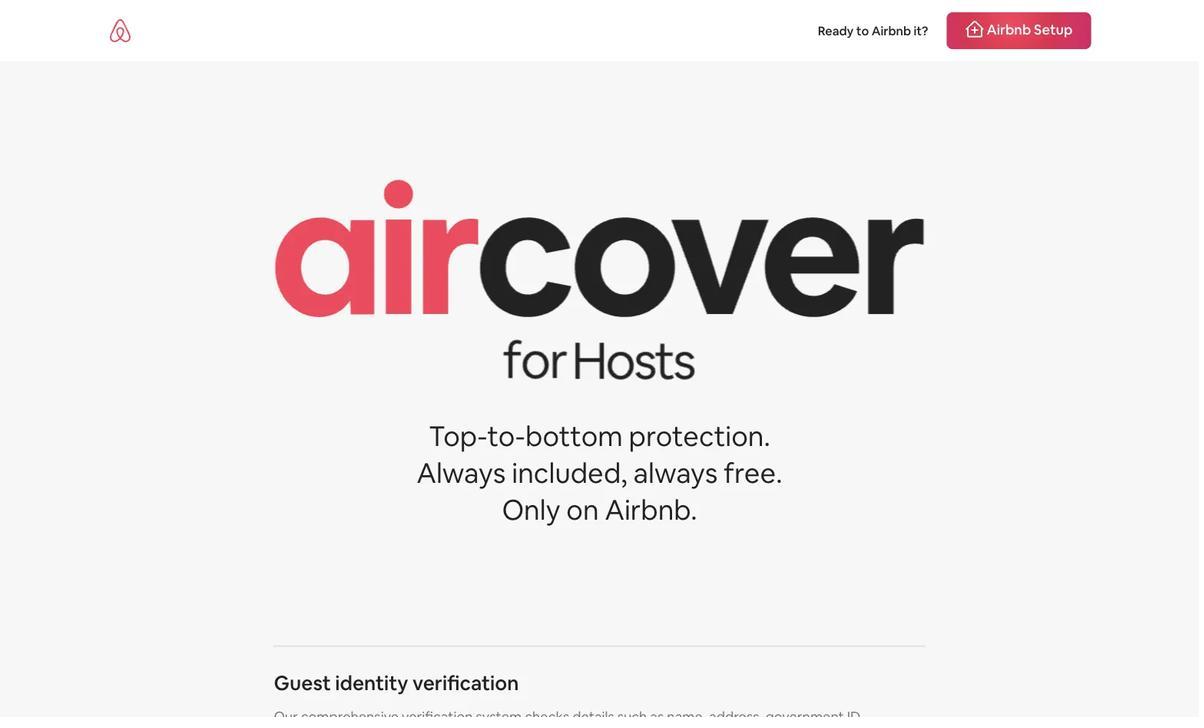 Task type: vqa. For each thing, say whether or not it's contained in the screenshot.
· for $22
no



Task type: describe. For each thing, give the bounding box(es) containing it.
on
[[567, 492, 599, 528]]

airbnb inside 'airbnb setup' link
[[987, 21, 1032, 39]]

guest
[[274, 671, 331, 696]]

to-
[[488, 418, 526, 454]]

included,
[[512, 455, 628, 491]]

top-to-bottom protection. always included, always free. only on airbnb.
[[417, 418, 783, 528]]

protection.
[[629, 418, 771, 454]]

free.
[[724, 455, 783, 491]]

setup
[[1035, 21, 1073, 39]]

airbnb.
[[605, 492, 698, 528]]



Task type: locate. For each thing, give the bounding box(es) containing it.
always
[[417, 455, 506, 491]]

verification
[[413, 671, 519, 696]]

airbnb left setup
[[987, 21, 1032, 39]]

guest identity verification
[[274, 671, 519, 696]]

it?
[[914, 23, 929, 38]]

1 horizontal spatial airbnb
[[987, 21, 1032, 39]]

to
[[857, 23, 869, 38]]

only
[[502, 492, 561, 528]]

airbnb right 'to'
[[872, 23, 912, 38]]

always
[[634, 455, 718, 491]]

top-
[[429, 418, 488, 454]]

airbnb setup
[[987, 21, 1073, 39]]

airbnb
[[987, 21, 1032, 39], [872, 23, 912, 38]]

0 horizontal spatial airbnb
[[872, 23, 912, 38]]

ready
[[818, 23, 854, 38]]

bottom
[[526, 418, 623, 454]]

airbnb setup link
[[947, 12, 1101, 49]]

ready to airbnb it?
[[818, 23, 929, 38]]

airbnb homepage image
[[108, 18, 133, 43]]

identity
[[335, 671, 408, 696]]



